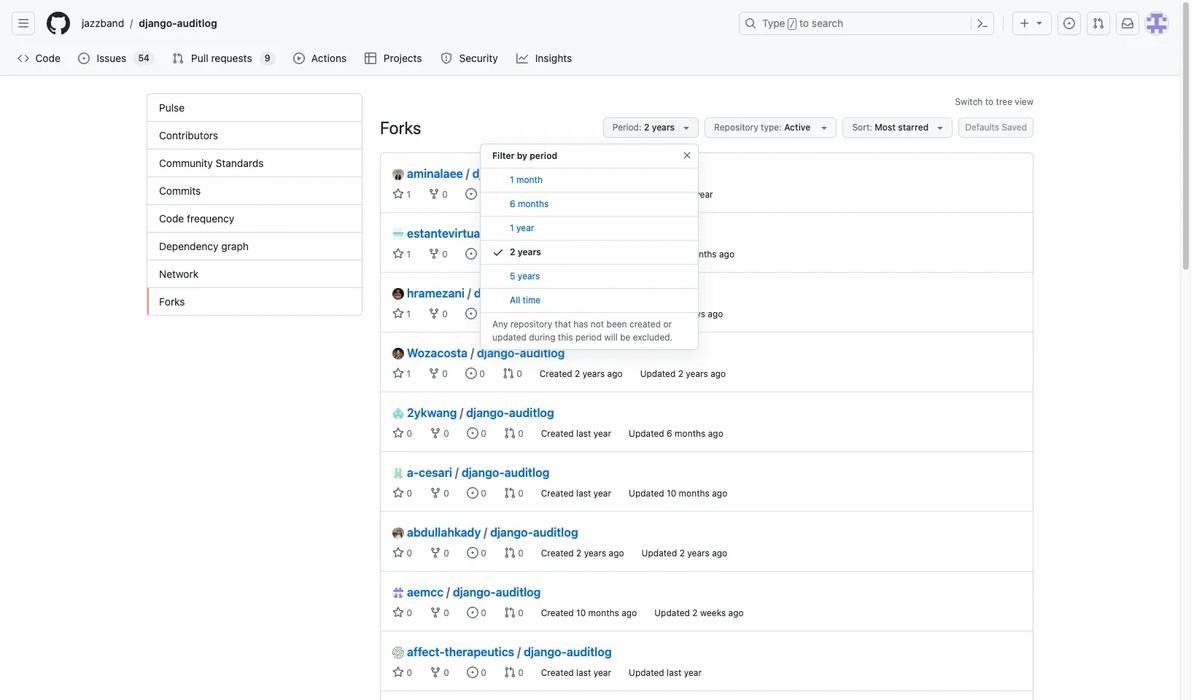 Task type: describe. For each thing, give the bounding box(es) containing it.
0 for hramezani's repo forked image
[[440, 309, 448, 320]]

auditlog for hramezani
[[517, 287, 562, 300]]

will
[[604, 332, 618, 343]]

search
[[812, 17, 844, 29]]

jazzband / django-auditlog
[[82, 17, 217, 30]]

network link
[[147, 260, 362, 288]]

insights
[[535, 52, 572, 64]]

django-auditlog link for estantevirtual
[[493, 227, 581, 240]]

projects
[[384, 52, 422, 64]]

created
[[630, 319, 661, 330]]

6 months link
[[481, 193, 698, 217]]

community
[[159, 157, 213, 169]]

0 for issue opened image corresponding to estantevirtual
[[477, 249, 485, 260]]

django- for aminalaee
[[472, 167, 515, 180]]

updated last year for affect-therapeutics
[[629, 668, 702, 678]]

dependency graph link
[[147, 233, 362, 260]]

created 2 years ago for wozacosta
[[540, 368, 623, 379]]

1 for wozacosta
[[404, 368, 411, 379]]

commits link
[[147, 177, 362, 205]]

starred
[[898, 122, 929, 133]]

updated for aminalaee
[[640, 189, 676, 200]]

triangle down image
[[681, 122, 692, 134]]

graph image
[[517, 53, 528, 64]]

1 link for estantevirtual
[[393, 248, 411, 260]]

repo forked image for aminalaee
[[428, 188, 440, 200]]

repository
[[714, 122, 759, 133]]

repo forked image for a-cesari
[[430, 487, 441, 499]]

created for a-cesari
[[541, 488, 574, 499]]

2 left the days
[[678, 309, 684, 320]]

2 right 'check' icon
[[510, 247, 516, 258]]

abdullahkady
[[407, 526, 481, 539]]

2 years link
[[481, 241, 698, 265]]

month
[[517, 174, 543, 185]]

0 vertical spatial to
[[800, 17, 809, 29]]

period inside any repository that has not been created or updated during this period will be excluded.
[[576, 332, 602, 343]]

years left triangle down icon
[[652, 122, 675, 133]]

updated for abdullahkady
[[642, 548, 677, 559]]

/ for affect-therapeutics
[[517, 646, 521, 659]]

hramezani link
[[393, 285, 465, 302]]

hramezani
[[407, 287, 465, 300]]

0 for aemcc's star icon
[[404, 608, 412, 619]]

community standards
[[159, 157, 264, 169]]

django-auditlog link for wozacosta
[[477, 347, 565, 360]]

1 horizontal spatial forks
[[380, 117, 421, 138]]

star image for affect-therapeutics
[[393, 667, 404, 678]]

active
[[784, 122, 811, 133]]

triangle down image for sort: most starred
[[935, 122, 946, 134]]

updated
[[492, 332, 527, 343]]

0 for repo forked icon for 2ykwang
[[441, 428, 449, 439]]

0 for star image corresponding to a-cesari
[[404, 488, 412, 499]]

jazzband link
[[76, 12, 130, 35]]

view
[[1015, 96, 1034, 107]]

@estantevirtual image
[[393, 228, 404, 240]]

6 months
[[510, 198, 549, 209]]

notifications image
[[1122, 18, 1134, 29]]

any repository that has not been created or updated during this period will be excluded.
[[492, 319, 673, 343]]

that
[[555, 319, 571, 330]]

git pull request image for 2ykwang
[[504, 428, 516, 439]]

actions
[[311, 52, 347, 64]]

0 for git pull request image for wozacosta
[[514, 368, 522, 379]]

issue opened image for aemcc
[[467, 607, 479, 619]]

insights element
[[147, 93, 363, 316]]

sort: most starred
[[852, 122, 929, 133]]

/ django-auditlog for aminalaee
[[466, 167, 560, 180]]

defaults
[[965, 122, 1000, 133]]

created 2 years ago for aminalaee
[[540, 189, 623, 200]]

0 for aminalaee's repo forked image
[[440, 189, 448, 200]]

1 month
[[510, 174, 543, 185]]

django- for a-cesari
[[462, 466, 505, 479]]

jazzband
[[82, 17, 124, 29]]

created last year for affect-therapeutics
[[541, 668, 611, 678]]

by
[[517, 150, 527, 161]]

days
[[686, 309, 705, 320]]

updated for hramezani
[[640, 309, 676, 320]]

aemcc link
[[393, 584, 444, 601]]

this
[[558, 332, 573, 343]]

not
[[591, 319, 604, 330]]

star image for aemcc
[[393, 607, 404, 619]]

any
[[492, 319, 508, 330]]

commits
[[159, 185, 201, 197]]

0 for issue opened image associated with aemcc
[[479, 608, 486, 619]]

frequency
[[187, 212, 234, 225]]

repo forked image for aemcc
[[430, 607, 441, 619]]

updated 6 months ago
[[629, 428, 724, 439]]

actions link
[[287, 47, 353, 69]]

years up created 10 months ago
[[584, 548, 606, 559]]

graph
[[221, 240, 249, 252]]

tree
[[996, 96, 1013, 107]]

type
[[762, 17, 785, 29]]

auditlog for 2ykwang
[[509, 406, 554, 419]]

6 inside 'link'
[[510, 198, 516, 209]]

auditlog inside jazzband / django-auditlog
[[177, 17, 217, 29]]

auditlog for aminalaee
[[515, 167, 560, 180]]

django- for wozacosta
[[477, 347, 520, 360]]

@a cesari image
[[393, 468, 404, 479]]

django-auditlog link for affect-therapeutics
[[524, 646, 612, 659]]

5
[[510, 271, 515, 282]]

0 for issue opened image for wozacosta
[[477, 368, 485, 379]]

2 horizontal spatial triangle down image
[[1034, 17, 1045, 28]]

created for aemcc
[[541, 608, 574, 619]]

star image for a-cesari
[[393, 487, 404, 499]]

months for updated 6 months ago
[[675, 428, 706, 439]]

git pull request image for aminalaee
[[503, 188, 514, 200]]

created 3 years ago
[[540, 309, 623, 320]]

1 up 2 years on the top of page
[[510, 223, 514, 233]]

aminalaee link
[[393, 165, 463, 182]]

1 link for wozacosta
[[393, 368, 411, 379]]

menu containing 1 month
[[481, 169, 698, 313]]

all time
[[510, 295, 541, 306]]

0 for affect-therapeutics's star icon
[[404, 668, 412, 678]]

1 year
[[510, 223, 534, 233]]

created for wozacosta
[[540, 368, 573, 379]]

dependency graph
[[159, 240, 249, 252]]

wozacosta link
[[393, 344, 468, 362]]

git pull request image for affect-therapeutics
[[504, 667, 516, 678]]

3
[[575, 309, 580, 320]]

community standards link
[[147, 150, 362, 177]]

a-cesari
[[407, 466, 452, 479]]

during
[[529, 332, 556, 343]]

issue opened image for aminalaee
[[465, 188, 477, 200]]

most
[[875, 122, 896, 133]]

django-auditlog link for hramezani
[[474, 287, 562, 300]]

2 up 1 year link
[[575, 189, 580, 200]]

2 down updated 10 months ago
[[680, 548, 685, 559]]

@aemcc image
[[393, 587, 404, 599]]

django- for hramezani
[[474, 287, 517, 300]]

all time link
[[481, 289, 698, 313]]

django- for aemcc
[[453, 586, 496, 599]]

0 for git pull request icon corresponding to aemcc
[[516, 608, 524, 619]]

code image
[[18, 53, 29, 64]]

created for aminalaee
[[540, 189, 573, 200]]

0 for repo forked image associated with affect-therapeutics
[[441, 668, 449, 678]]

2ykwang link
[[393, 404, 457, 422]]

network
[[159, 268, 199, 280]]

weeks
[[700, 608, 726, 619]]

or
[[664, 319, 672, 330]]

/ for abdullahkady
[[484, 526, 487, 539]]

created for affect-therapeutics
[[541, 668, 574, 678]]

django-auditlog link for abdullahkady
[[490, 526, 578, 539]]

repo forked image for 2ykwang
[[430, 428, 441, 439]]

2 years
[[510, 247, 541, 258]]

forks inside insights element
[[159, 295, 185, 308]]

code link
[[12, 47, 67, 69]]

dependency
[[159, 240, 219, 252]]

0 for git pull request image related to 2ykwang
[[516, 428, 524, 439]]

updated for 2ykwang
[[629, 428, 664, 439]]

repository type: active
[[714, 122, 813, 133]]

forks link
[[147, 288, 362, 315]]

period: 2 years
[[613, 122, 675, 133]]

star image for 2ykwang
[[393, 428, 404, 439]]

aemcc
[[407, 586, 444, 599]]

defaults saved button
[[959, 117, 1034, 138]]

2 right the period:
[[644, 122, 650, 133]]

check image
[[492, 247, 504, 258]]

0 for git pull request image corresponding to abdullahkady
[[516, 548, 524, 559]]

all
[[510, 295, 520, 306]]

switch
[[955, 96, 983, 107]]

0 for git pull request icon associated with affect-therapeutics
[[516, 668, 524, 678]]

1 link for hramezani
[[393, 308, 411, 320]]

/ django-auditlog for wozacosta
[[471, 347, 565, 360]]

@aminalaee image
[[393, 169, 404, 180]]

0 for estantevirtual git pull request image
[[514, 249, 522, 260]]

1 for estantevirtual
[[404, 249, 411, 260]]

1 left month in the left top of the page
[[510, 174, 514, 185]]

star image for hramezani
[[393, 308, 404, 320]]

star image for aminalaee
[[393, 188, 404, 200]]



Task type: vqa. For each thing, say whether or not it's contained in the screenshot.
2nd Add or remove reactions icon from the top of the page
no



Task type: locate. For each thing, give the bounding box(es) containing it.
1 for hramezani
[[404, 309, 411, 320]]

plus image
[[1019, 17, 1031, 29]]

repo forked image down the aminalaee
[[428, 188, 440, 200]]

updated 2 weeks ago
[[655, 608, 744, 619]]

command palette image
[[977, 18, 989, 29]]

1 horizontal spatial triangle down image
[[935, 122, 946, 134]]

repo forked image
[[430, 428, 441, 439], [430, 487, 441, 499], [430, 547, 441, 559]]

cesari
[[419, 466, 452, 479]]

django- up the "54"
[[139, 17, 177, 29]]

2 vertical spatial created 2 years ago
[[541, 548, 624, 559]]

issue opened image left 'check' icon
[[465, 248, 477, 260]]

1 vertical spatial created last year
[[541, 488, 611, 499]]

has
[[574, 319, 588, 330]]

django- right 2ykwang
[[466, 406, 509, 419]]

2 vertical spatial star image
[[393, 547, 404, 559]]

excluded.
[[633, 332, 673, 343]]

0 for hramezani git pull request image
[[514, 309, 522, 320]]

filter by period
[[492, 150, 557, 161]]

code
[[35, 52, 60, 64], [159, 212, 184, 225]]

last for a-cesari
[[576, 488, 591, 499]]

@abdullahkady image
[[393, 527, 404, 539]]

issue opened image for affect-therapeutics
[[467, 667, 479, 678]]

star image down the @2ykwang icon
[[393, 428, 404, 439]]

1 vertical spatial forks
[[159, 295, 185, 308]]

repo forked image for affect-therapeutics
[[430, 667, 441, 678]]

updated for aemcc
[[655, 608, 690, 619]]

/ right the aminalaee
[[466, 167, 470, 180]]

auditlog for abdullahkady
[[533, 526, 578, 539]]

homepage image
[[47, 12, 70, 35]]

repo forked image down the aemcc
[[430, 607, 441, 619]]

defaults saved
[[965, 122, 1027, 133]]

updated 2 years ago for wozacosta
[[640, 368, 726, 379]]

triangle down image right starred
[[935, 122, 946, 134]]

4 1 link from the top
[[393, 368, 411, 379]]

last for affect-therapeutics
[[576, 668, 591, 678]]

auditlog for aemcc
[[496, 586, 541, 599]]

security
[[459, 52, 498, 64]]

abdullahkady link
[[393, 524, 481, 541]]

filter
[[492, 150, 515, 161]]

estantevirtual
[[407, 227, 483, 240]]

code frequency link
[[147, 205, 362, 233]]

1 created last year from the top
[[541, 428, 611, 439]]

repository
[[511, 319, 552, 330]]

5 years
[[510, 271, 540, 282]]

5 star image from the top
[[393, 607, 404, 619]]

star image
[[393, 368, 404, 379], [393, 487, 404, 499], [393, 547, 404, 559]]

issue opened image left any
[[465, 308, 477, 320]]

2 star image from the top
[[393, 248, 404, 260]]

repo forked image for hramezani
[[428, 308, 440, 320]]

git pull request image
[[1093, 18, 1105, 29], [172, 53, 184, 64], [503, 188, 514, 200], [504, 487, 516, 499], [504, 607, 516, 619], [504, 667, 516, 678]]

been
[[607, 319, 627, 330]]

star image down @a cesari icon in the bottom left of the page
[[393, 487, 404, 499]]

/
[[130, 17, 133, 30], [790, 19, 795, 29], [466, 167, 470, 180], [486, 227, 490, 240], [468, 287, 471, 300], [471, 347, 474, 360], [460, 406, 463, 419], [455, 466, 459, 479], [484, 526, 487, 539], [447, 586, 450, 599], [517, 646, 521, 659]]

repo forked image down wozacosta
[[428, 368, 440, 379]]

2 repo forked image from the top
[[430, 487, 441, 499]]

/ right jazzband
[[130, 17, 133, 30]]

a-
[[407, 466, 419, 479]]

repo forked image for abdullahkady
[[430, 547, 441, 559]]

repo forked image for wozacosta
[[428, 368, 440, 379]]

@hramezani image
[[393, 288, 404, 300]]

issue opened image up therapeutics
[[467, 607, 479, 619]]

django-
[[139, 17, 177, 29], [472, 167, 515, 180], [493, 227, 536, 240], [474, 287, 517, 300], [477, 347, 520, 360], [466, 406, 509, 419], [462, 466, 505, 479], [490, 526, 533, 539], [453, 586, 496, 599], [524, 646, 567, 659]]

1 link for aminalaee
[[393, 188, 411, 200]]

3 star image from the top
[[393, 308, 404, 320]]

repo forked image for estantevirtual
[[428, 248, 440, 260]]

updated 2 years ago down updated 10 months ago
[[642, 548, 727, 559]]

/ right hramezani
[[468, 287, 471, 300]]

forks down network
[[159, 295, 185, 308]]

2 left weeks
[[693, 608, 698, 619]]

created for 2ykwang
[[541, 428, 574, 439]]

list
[[76, 12, 730, 35]]

contributors
[[159, 129, 218, 142]]

standards
[[216, 157, 264, 169]]

repo forked image down 2ykwang
[[430, 428, 441, 439]]

/ for hramezani
[[468, 287, 471, 300]]

2 down the updated 2 days ago
[[678, 368, 684, 379]]

1 horizontal spatial 6
[[667, 428, 672, 439]]

years up 1 year link
[[583, 189, 605, 200]]

security link
[[435, 47, 505, 69]]

/ django-auditlog for affect-therapeutics
[[517, 646, 612, 659]]

time
[[523, 295, 541, 306]]

9
[[265, 53, 270, 63]]

/ right abdullahkady in the bottom left of the page
[[484, 526, 487, 539]]

triangle down image right plus icon
[[1034, 17, 1045, 28]]

/ for wozacosta
[[471, 347, 474, 360]]

/ right therapeutics
[[517, 646, 521, 659]]

1 for aminalaee
[[404, 189, 411, 200]]

/ for 2ykwang
[[460, 406, 463, 419]]

0 for git pull request icon for aminalaee
[[514, 189, 522, 200]]

2 vertical spatial created last year
[[541, 668, 611, 678]]

star image down the @aemcc image
[[393, 607, 404, 619]]

/ for aemcc
[[447, 586, 450, 599]]

years up the 5 years
[[518, 247, 541, 258]]

sort:
[[852, 122, 872, 133]]

0 for issue opened image associated with hramezani
[[477, 309, 485, 320]]

2 down any repository that has not been created or updated during this period will be excluded.
[[575, 368, 580, 379]]

/ right the aemcc
[[447, 586, 450, 599]]

1 horizontal spatial code
[[159, 212, 184, 225]]

pulse link
[[147, 94, 362, 122]]

1 down @hramezani image
[[404, 309, 411, 320]]

created
[[540, 189, 573, 200], [540, 249, 575, 260], [540, 309, 573, 320], [540, 368, 573, 379], [541, 428, 574, 439], [541, 488, 574, 499], [541, 548, 574, 559], [541, 608, 574, 619], [541, 668, 574, 678]]

/ django-auditlog for hramezani
[[468, 287, 562, 300]]

0 vertical spatial created last year
[[541, 428, 611, 439]]

1 repo forked image from the top
[[430, 428, 441, 439]]

django- down 5
[[474, 287, 517, 300]]

0 vertical spatial 10
[[667, 488, 676, 499]]

issue opened image for 2ykwang
[[467, 428, 479, 439]]

1 down @wozacosta image
[[404, 368, 411, 379]]

django-auditlog link for aminalaee
[[472, 167, 560, 180]]

3 repo forked image from the top
[[430, 547, 441, 559]]

1 star image from the top
[[393, 188, 404, 200]]

affect-therapeutics
[[407, 646, 515, 659]]

2 up created 10 months ago
[[576, 548, 582, 559]]

1 vertical spatial code
[[159, 212, 184, 225]]

/ for aminalaee
[[466, 167, 470, 180]]

code frequency
[[159, 212, 234, 225]]

years up updated 2 weeks ago
[[687, 548, 710, 559]]

contributors link
[[147, 122, 362, 150]]

months for created 10 months ago
[[588, 608, 619, 619]]

2
[[644, 122, 650, 133], [575, 189, 580, 200], [510, 247, 516, 258], [678, 309, 684, 320], [575, 368, 580, 379], [678, 368, 684, 379], [576, 548, 582, 559], [680, 548, 685, 559], [693, 608, 698, 619]]

period:
[[613, 122, 642, 133]]

django- down filter
[[472, 167, 515, 180]]

/ django-auditlog for aemcc
[[447, 586, 541, 599]]

star image down @hramezani image
[[393, 308, 404, 320]]

1 link down @aminalaee image
[[393, 188, 411, 200]]

created for hramezani
[[540, 309, 573, 320]]

pull
[[191, 52, 208, 64]]

updated 10 months ago
[[629, 488, 728, 499]]

git pull request image for abdullahkady
[[504, 547, 516, 559]]

therapeutics
[[445, 646, 515, 659]]

1 vertical spatial updated 2 years ago
[[642, 548, 727, 559]]

django- right the aemcc
[[453, 586, 496, 599]]

star image for wozacosta
[[393, 368, 404, 379]]

django- inside jazzband / django-auditlog
[[139, 17, 177, 29]]

5 years link
[[481, 265, 698, 289]]

/ left the 1 year
[[486, 227, 490, 240]]

django- up 2 years on the top of page
[[493, 227, 536, 240]]

0 vertical spatial updated 2 years ago
[[640, 368, 726, 379]]

7
[[679, 249, 684, 260]]

/ right wozacosta
[[471, 347, 474, 360]]

repo forked image down the affect-
[[430, 667, 441, 678]]

3 created last year from the top
[[541, 668, 611, 678]]

/ inside jazzband / django-auditlog
[[130, 17, 133, 30]]

repo forked image down hramezani
[[428, 308, 440, 320]]

django- down created 10 months ago
[[524, 646, 567, 659]]

1
[[510, 174, 514, 185], [404, 189, 411, 200], [510, 223, 514, 233], [404, 249, 411, 260], [404, 309, 411, 320], [404, 368, 411, 379]]

star image down @aminalaee image
[[393, 188, 404, 200]]

type:
[[761, 122, 782, 133]]

0 vertical spatial updated last year
[[640, 189, 713, 200]]

months inside 'link'
[[518, 198, 549, 209]]

0 vertical spatial period
[[530, 150, 557, 161]]

@wozacosta image
[[393, 348, 404, 360]]

1 vertical spatial 6
[[667, 428, 672, 439]]

updated last year for aminalaee
[[640, 189, 713, 200]]

estantevirtual link
[[393, 225, 483, 242]]

a-cesari link
[[393, 464, 452, 482]]

created 2 years ago down this
[[540, 368, 623, 379]]

repo forked image
[[428, 188, 440, 200], [428, 248, 440, 260], [428, 308, 440, 320], [428, 368, 440, 379], [430, 607, 441, 619], [430, 667, 441, 678]]

0 horizontal spatial 6
[[510, 198, 516, 209]]

years right 5
[[518, 271, 540, 282]]

star image down @wozacosta image
[[393, 368, 404, 379]]

6 up the 1 year
[[510, 198, 516, 209]]

issue opened image down wozacosta
[[465, 368, 477, 379]]

0 vertical spatial star image
[[393, 368, 404, 379]]

forks up @aminalaee image
[[380, 117, 421, 138]]

triangle down image
[[1034, 17, 1045, 28], [819, 122, 831, 134], [935, 122, 946, 134]]

updated 2 days ago
[[640, 309, 723, 320]]

/ right 2ykwang
[[460, 406, 463, 419]]

repo forked image down cesari
[[430, 487, 441, 499]]

issue opened image
[[1064, 18, 1075, 29], [78, 53, 90, 64], [465, 188, 477, 200], [467, 428, 479, 439], [467, 487, 479, 499], [467, 547, 479, 559], [467, 667, 479, 678]]

auditlog for affect-therapeutics
[[567, 646, 612, 659]]

to left tree
[[985, 96, 994, 107]]

54
[[138, 53, 150, 63]]

1 year link
[[481, 217, 698, 241]]

6 star image from the top
[[393, 667, 404, 678]]

2 1 link from the top
[[393, 248, 411, 260]]

years inside "link"
[[518, 271, 540, 282]]

0 horizontal spatial code
[[35, 52, 60, 64]]

git pull request image for hramezani
[[503, 308, 514, 320]]

issue opened image for abdullahkady
[[467, 547, 479, 559]]

star image for abdullahkady
[[393, 547, 404, 559]]

1 link down @hramezani image
[[393, 308, 411, 320]]

@2ykwang image
[[393, 408, 404, 419]]

1 down '@estantevirtual' icon
[[404, 249, 411, 260]]

git pull request image
[[503, 248, 514, 260], [503, 308, 514, 320], [503, 368, 514, 379], [504, 428, 516, 439], [504, 547, 516, 559]]

1 link down '@estantevirtual' icon
[[393, 248, 411, 260]]

7 months ago
[[679, 249, 735, 260]]

created 2 years ago up 1 year link
[[540, 189, 623, 200]]

1 vertical spatial to
[[985, 96, 994, 107]]

4 star image from the top
[[393, 428, 404, 439]]

django- for abdullahkady
[[490, 526, 533, 539]]

list containing jazzband
[[76, 12, 730, 35]]

0 vertical spatial created 2 years ago
[[540, 189, 623, 200]]

issue opened image for a-cesari
[[467, 487, 479, 499]]

django- right abdullahkady in the bottom left of the page
[[490, 526, 533, 539]]

/ right type
[[790, 19, 795, 29]]

0 for repo forked image related to estantevirtual
[[440, 249, 448, 260]]

play image
[[293, 53, 305, 64]]

to left search at the top of the page
[[800, 17, 809, 29]]

wozacosta
[[407, 347, 468, 360]]

git pull request image for estantevirtual
[[503, 248, 514, 260]]

saved
[[1002, 122, 1027, 133]]

triangle down image right active
[[819, 122, 831, 134]]

2 star image from the top
[[393, 487, 404, 499]]

/ django-auditlog for abdullahkady
[[484, 526, 578, 539]]

django-auditlog link
[[133, 12, 223, 35], [472, 167, 560, 180], [493, 227, 581, 240], [474, 287, 562, 300], [477, 347, 565, 360], [466, 406, 554, 419], [462, 466, 550, 479], [490, 526, 578, 539], [453, 586, 541, 599], [524, 646, 612, 659]]

1 link down @wozacosta image
[[393, 368, 411, 379]]

django- down updated
[[477, 347, 520, 360]]

last for 2ykwang
[[576, 428, 591, 439]]

0 for wozacosta's repo forked image
[[440, 368, 448, 379]]

affect-therapeutics link
[[393, 643, 515, 661]]

2 created last year from the top
[[541, 488, 611, 499]]

1 horizontal spatial period
[[576, 332, 602, 343]]

6 up updated 10 months ago
[[667, 428, 672, 439]]

1 1 link from the top
[[393, 188, 411, 200]]

0 vertical spatial forks
[[380, 117, 421, 138]]

0 horizontal spatial to
[[800, 17, 809, 29]]

1 vertical spatial period
[[576, 332, 602, 343]]

years right 3
[[583, 309, 605, 320]]

updated 2 years ago for abdullahkady
[[642, 548, 727, 559]]

/ django-auditlog for 2ykwang
[[460, 406, 554, 419]]

period down has
[[576, 332, 602, 343]]

auditlog
[[177, 17, 217, 29], [515, 167, 560, 180], [536, 227, 581, 240], [517, 287, 562, 300], [520, 347, 565, 360], [509, 406, 554, 419], [505, 466, 550, 479], [533, 526, 578, 539], [496, 586, 541, 599], [567, 646, 612, 659]]

triangle down image for repository type: active
[[819, 122, 831, 134]]

star image down @affect therapeutics image
[[393, 667, 404, 678]]

repo forked image down abdullahkady link in the left of the page
[[430, 547, 441, 559]]

/ for a-cesari
[[455, 466, 459, 479]]

issue opened image
[[465, 248, 477, 260], [465, 308, 477, 320], [465, 368, 477, 379], [467, 607, 479, 619]]

code down the 'commits'
[[159, 212, 184, 225]]

created 2 years ago up created 10 months ago
[[541, 548, 624, 559]]

1 horizontal spatial 10
[[667, 488, 676, 499]]

0 horizontal spatial forks
[[159, 295, 185, 308]]

menu
[[481, 169, 698, 313]]

star image down @abdullahkady icon
[[393, 547, 404, 559]]

created 10 months ago
[[541, 608, 637, 619]]

10 for updated
[[667, 488, 676, 499]]

0 horizontal spatial triangle down image
[[819, 122, 831, 134]]

0
[[440, 189, 448, 200], [477, 189, 485, 200], [514, 189, 522, 200], [440, 249, 448, 260], [477, 249, 485, 260], [514, 249, 522, 260], [440, 309, 448, 320], [477, 309, 485, 320], [514, 309, 522, 320], [440, 368, 448, 379], [477, 368, 485, 379], [514, 368, 522, 379], [404, 428, 412, 439], [441, 428, 449, 439], [479, 428, 486, 439], [516, 428, 524, 439], [404, 488, 412, 499], [441, 488, 449, 499], [479, 488, 486, 499], [516, 488, 524, 499], [404, 548, 412, 559], [441, 548, 449, 559], [479, 548, 486, 559], [516, 548, 524, 559], [404, 608, 412, 619], [441, 608, 449, 619], [479, 608, 486, 619], [516, 608, 524, 619], [404, 668, 412, 678], [441, 668, 449, 678], [479, 668, 486, 678], [516, 668, 524, 678]]

git pull request image for aemcc
[[504, 607, 516, 619]]

/ right cesari
[[455, 466, 459, 479]]

requests
[[211, 52, 252, 64]]

1 horizontal spatial to
[[985, 96, 994, 107]]

switch to tree view
[[955, 96, 1034, 107]]

projects link
[[359, 47, 429, 69]]

shield image
[[441, 53, 452, 64]]

0 for repo forked icon corresponding to abdullahkady
[[441, 548, 449, 559]]

2ykwang
[[407, 406, 457, 419]]

git pull request image for a-cesari
[[504, 487, 516, 499]]

1 vertical spatial created 2 years ago
[[540, 368, 623, 379]]

0 vertical spatial repo forked image
[[430, 428, 441, 439]]

star image
[[393, 188, 404, 200], [393, 248, 404, 260], [393, 308, 404, 320], [393, 428, 404, 439], [393, 607, 404, 619], [393, 667, 404, 678]]

updated for a-cesari
[[629, 488, 664, 499]]

/ django-auditlog
[[466, 167, 560, 180], [486, 227, 581, 240], [468, 287, 562, 300], [471, 347, 565, 360], [460, 406, 554, 419], [455, 466, 550, 479], [484, 526, 578, 539], [447, 586, 541, 599], [517, 646, 612, 659]]

repo forked image down estantevirtual link
[[428, 248, 440, 260]]

0 vertical spatial 6
[[510, 198, 516, 209]]

type / to search
[[762, 17, 844, 29]]

code right code icon
[[35, 52, 60, 64]]

6
[[510, 198, 516, 209], [667, 428, 672, 439]]

@affect therapeutics image
[[393, 647, 404, 659]]

issue opened image for wozacosta
[[465, 368, 477, 379]]

updated last year
[[640, 189, 713, 200], [629, 668, 702, 678]]

1 vertical spatial star image
[[393, 487, 404, 499]]

/ inside type / to search
[[790, 19, 795, 29]]

/ django-auditlog for estantevirtual
[[486, 227, 581, 240]]

table image
[[365, 53, 377, 64]]

3 star image from the top
[[393, 547, 404, 559]]

0 horizontal spatial 10
[[576, 608, 586, 619]]

git pull request image for wozacosta
[[503, 368, 514, 379]]

1 vertical spatial 10
[[576, 608, 586, 619]]

1 star image from the top
[[393, 368, 404, 379]]

star image down '@estantevirtual' icon
[[393, 248, 404, 260]]

0 vertical spatial code
[[35, 52, 60, 64]]

switch to tree view link
[[955, 96, 1034, 107]]

django- for affect-therapeutics
[[524, 646, 567, 659]]

0 for a-cesari git pull request icon
[[516, 488, 524, 499]]

updated 2 years ago down excluded.
[[640, 368, 726, 379]]

be
[[620, 332, 631, 343]]

3 1 link from the top
[[393, 308, 411, 320]]

years down the days
[[686, 368, 708, 379]]

close menu image
[[681, 150, 693, 161]]

updated last year down updated 2 weeks ago
[[629, 668, 702, 678]]

years down will
[[583, 368, 605, 379]]

code inside insights element
[[159, 212, 184, 225]]

1 vertical spatial updated last year
[[629, 668, 702, 678]]

updated for affect-therapeutics
[[629, 668, 664, 678]]

aminalaee
[[407, 167, 463, 180]]

django- right cesari
[[462, 466, 505, 479]]

1 vertical spatial repo forked image
[[430, 487, 441, 499]]

period right by
[[530, 150, 557, 161]]

/ for estantevirtual
[[486, 227, 490, 240]]

forks
[[380, 117, 421, 138], [159, 295, 185, 308]]

1 down @aminalaee image
[[404, 189, 411, 200]]

auditlog for wozacosta
[[520, 347, 565, 360]]

months for updated 10 months ago
[[679, 488, 710, 499]]

0 horizontal spatial period
[[530, 150, 557, 161]]

code for code
[[35, 52, 60, 64]]

star image for estantevirtual
[[393, 248, 404, 260]]

pulse
[[159, 101, 185, 114]]

updated last year down 'close menu' icon
[[640, 189, 713, 200]]

2 vertical spatial repo forked image
[[430, 547, 441, 559]]



